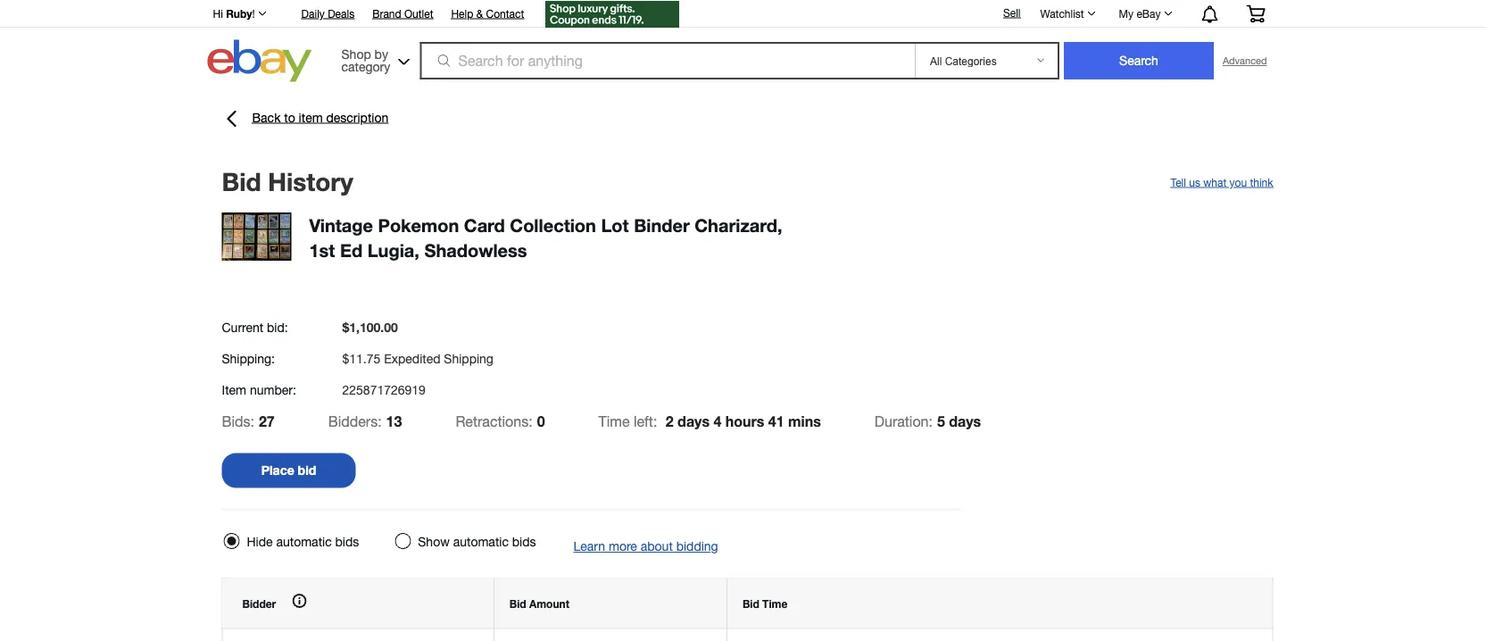 Task type: describe. For each thing, give the bounding box(es) containing it.
hi
[[213, 7, 223, 20]]

learn more about bidding
[[574, 539, 718, 554]]

bid for bid history
[[222, 167, 261, 196]]

shop by category
[[342, 46, 390, 74]]

!
[[252, 7, 255, 20]]

place bid button
[[222, 453, 356, 488]]

outlet
[[404, 7, 433, 20]]

binder
[[634, 214, 690, 236]]

shop by category banner
[[203, 0, 1279, 87]]

amount
[[529, 597, 570, 610]]

bid for bid amount
[[510, 597, 526, 610]]

collection
[[510, 214, 596, 236]]

1st
[[309, 239, 335, 261]]

my ebay
[[1119, 7, 1161, 20]]

contact
[[486, 7, 524, 20]]

get the coupon image
[[546, 1, 680, 28]]

shipping
[[444, 351, 494, 366]]

account navigation
[[203, 0, 1279, 30]]

41
[[769, 412, 784, 429]]

bidder column header
[[222, 579, 494, 629]]

bids: 27
[[222, 412, 275, 429]]

you
[[1230, 176, 1247, 188]]

item
[[222, 382, 246, 397]]

2
[[666, 412, 674, 429]]

mins
[[788, 412, 821, 429]]

my
[[1119, 7, 1134, 20]]

help & contact link
[[451, 4, 524, 24]]

bidding
[[676, 539, 718, 554]]

0
[[537, 412, 545, 429]]

ruby
[[226, 7, 252, 20]]

retractions:
[[456, 413, 533, 429]]

bid history
[[222, 167, 353, 196]]

13
[[386, 412, 402, 429]]

your shopping cart image
[[1246, 5, 1266, 23]]

4
[[714, 412, 722, 429]]

ebay
[[1137, 7, 1161, 20]]

history
[[268, 167, 353, 196]]

2 days from the left
[[949, 412, 981, 429]]

current
[[222, 320, 264, 334]]

advanced link
[[1214, 43, 1276, 79]]

sell
[[1003, 6, 1021, 19]]

1 vertical spatial time
[[763, 597, 788, 610]]

show
[[418, 534, 450, 549]]

hide
[[247, 534, 273, 549]]

bid:
[[267, 320, 288, 334]]

watchlist
[[1041, 7, 1084, 20]]

225871726919
[[342, 382, 426, 397]]

advanced
[[1223, 55, 1267, 67]]

daily deals
[[301, 7, 355, 20]]

deals
[[328, 7, 355, 20]]

place bid
[[261, 463, 316, 478]]

back to item description
[[252, 110, 389, 125]]

card
[[464, 214, 505, 236]]

shadowless
[[424, 239, 527, 261]]

my ebay link
[[1109, 3, 1181, 24]]

$11.75 expedited shipping
[[342, 351, 494, 366]]

duration: 5 days
[[875, 412, 981, 429]]

learn
[[574, 539, 605, 554]]

bids for hide automatic bids
[[335, 534, 359, 549]]

item
[[299, 110, 323, 125]]

time left: 2 days 4 hours 41 mins
[[599, 412, 821, 429]]



Task type: locate. For each thing, give the bounding box(es) containing it.
$11.75
[[342, 351, 381, 366]]

sell link
[[995, 6, 1029, 19]]

shop
[[342, 46, 371, 61]]

bids up bidder column header
[[335, 534, 359, 549]]

automatic
[[276, 534, 332, 549], [453, 534, 509, 549]]

duration:
[[875, 413, 933, 429]]

think
[[1250, 176, 1274, 188]]

bidders:
[[328, 413, 382, 429]]

expedited
[[384, 351, 441, 366]]

more
[[609, 539, 637, 554]]

none submit inside shop by category banner
[[1064, 42, 1214, 79]]

27
[[259, 412, 275, 429]]

1 automatic from the left
[[276, 534, 332, 549]]

show automatic bids
[[418, 534, 536, 549]]

description
[[326, 110, 389, 125]]

back to item description link
[[222, 108, 389, 129]]

hide automatic bids
[[247, 534, 359, 549]]

automatic for hide
[[276, 534, 332, 549]]

help
[[451, 7, 473, 20]]

help & contact
[[451, 7, 524, 20]]

1 horizontal spatial automatic
[[453, 534, 509, 549]]

bid for bid time
[[743, 597, 760, 610]]

0 vertical spatial time
[[599, 413, 630, 429]]

None submit
[[1064, 42, 1214, 79]]

vintage pokemon card collection lot binder charizard, 1st ed lugia, shadowless
[[309, 214, 783, 261]]

watchlist link
[[1031, 3, 1104, 24]]

bidder
[[242, 597, 276, 610]]

automatic for show
[[453, 534, 509, 549]]

automatic right show
[[453, 534, 509, 549]]

1 bids from the left
[[335, 534, 359, 549]]

place
[[261, 463, 294, 478]]

back
[[252, 110, 281, 125]]

current bid:
[[222, 320, 288, 334]]

1 horizontal spatial time
[[763, 597, 788, 610]]

ed
[[340, 239, 363, 261]]

to
[[284, 110, 295, 125]]

tell us what you think
[[1171, 176, 1274, 188]]

brand outlet
[[372, 7, 433, 20]]

1 horizontal spatial bid
[[510, 597, 526, 610]]

2 automatic from the left
[[453, 534, 509, 549]]

bid
[[298, 463, 316, 478]]

bids up the bid amount
[[512, 534, 536, 549]]

bid time
[[743, 597, 788, 610]]

tell
[[1171, 176, 1186, 188]]

retractions: 0
[[456, 412, 545, 429]]

pokemon
[[378, 214, 459, 236]]

Search for anything text field
[[423, 44, 912, 78]]

bidders: 13
[[328, 412, 402, 429]]

0 horizontal spatial automatic
[[276, 534, 332, 549]]

2 horizontal spatial bid
[[743, 597, 760, 610]]

time inside "time left: 2 days 4 hours 41 mins"
[[599, 413, 630, 429]]

days right 5
[[949, 412, 981, 429]]

bid amount
[[510, 597, 570, 610]]

&
[[476, 7, 483, 20]]

daily deals link
[[301, 4, 355, 24]]

lot
[[601, 214, 629, 236]]

time
[[599, 413, 630, 429], [763, 597, 788, 610]]

1 horizontal spatial bids
[[512, 534, 536, 549]]

2 bids from the left
[[512, 534, 536, 549]]

$1,100.00
[[342, 320, 398, 334]]

vintage
[[309, 214, 373, 236]]

number:
[[250, 382, 296, 397]]

tell us what you think link
[[1171, 174, 1274, 189]]

0 horizontal spatial time
[[599, 413, 630, 429]]

bids:
[[222, 413, 254, 429]]

0 horizontal spatial bids
[[335, 534, 359, 549]]

shop by category button
[[333, 40, 414, 78]]

by
[[375, 46, 388, 61]]

about
[[641, 539, 673, 554]]

shipping:
[[222, 351, 275, 366]]

5
[[937, 412, 945, 429]]

us
[[1189, 176, 1201, 188]]

0 horizontal spatial days
[[678, 412, 710, 429]]

1 horizontal spatial days
[[949, 412, 981, 429]]

automatic right hide
[[276, 534, 332, 549]]

left:
[[634, 413, 657, 429]]

1 days from the left
[[678, 412, 710, 429]]

category
[[342, 59, 390, 74]]

bids for show automatic bids
[[512, 534, 536, 549]]

daily
[[301, 7, 325, 20]]

hi ruby !
[[213, 7, 255, 20]]

0 horizontal spatial bid
[[222, 167, 261, 196]]

hours
[[726, 412, 765, 429]]

item number:
[[222, 382, 296, 397]]

brand
[[372, 7, 401, 20]]

bid
[[222, 167, 261, 196], [510, 597, 526, 610], [743, 597, 760, 610]]

vintage pokemon card collection lot binder charizard, 1st ed lugia, shadowless link
[[309, 214, 783, 261]]

days right the 2
[[678, 412, 710, 429]]

bids
[[335, 534, 359, 549], [512, 534, 536, 549]]

what
[[1204, 176, 1227, 188]]

learn more about bidding link
[[574, 539, 718, 554]]



Task type: vqa. For each thing, say whether or not it's contained in the screenshot.
bat
no



